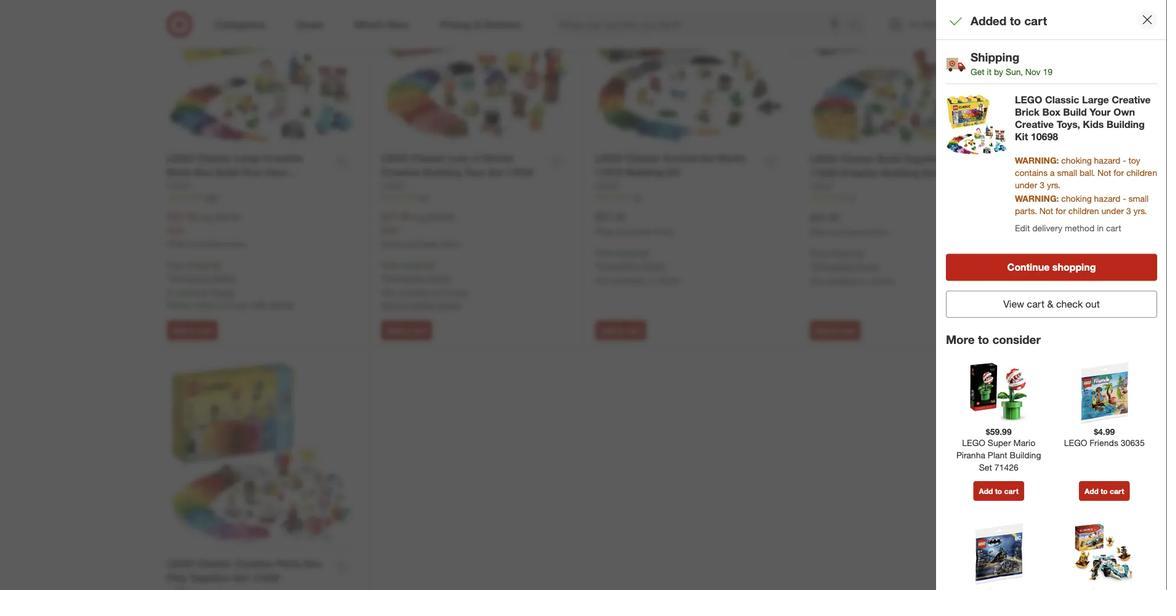 Task type: locate. For each thing, give the bounding box(es) containing it.
hazard for not
[[1095, 155, 1121, 166]]

lego super mario piranha plant building set 71426 image
[[968, 362, 1030, 424]]

box down 19
[[1043, 106, 1061, 118]]

at for $47.99
[[433, 287, 441, 298]]

pickup
[[269, 300, 295, 310]]

hazard inside choking hazard - small parts. not for children under 3 yrs.
[[1095, 193, 1121, 204]]

yrs.
[[1047, 180, 1061, 190], [1134, 206, 1147, 216]]

set up 11 link
[[923, 167, 939, 179]]

a
[[1050, 167, 1055, 178]]

shipping
[[615, 247, 648, 258], [830, 248, 863, 259], [186, 260, 219, 270], [401, 260, 434, 270]]

sale for $47.99
[[381, 225, 398, 235]]

0 vertical spatial together
[[904, 153, 945, 165]]

1 hazard from the top
[[1095, 155, 1121, 166]]

at inside the free shipping * * exclusions apply. in stock at  poway ready within 2 hours with pickup
[[200, 287, 207, 298]]

0 horizontal spatial 3
[[1040, 180, 1045, 190]]

0 vertical spatial small
[[1058, 167, 1078, 178]]

0 horizontal spatial reg
[[199, 212, 211, 223]]

exclusions apply. link up 'nearby'
[[384, 273, 451, 283]]

- down 'choking hazard - toy contains a small ball. not for children under 3 yrs.'
[[1123, 193, 1127, 204]]

1 horizontal spatial your
[[1090, 106, 1111, 118]]

choking inside choking hazard - small parts. not for children under 3 yrs.
[[1062, 193, 1092, 204]]

lego classic around the world 11015 building kit image
[[596, 0, 786, 144], [596, 0, 786, 144]]

2 vertical spatial box
[[304, 558, 322, 570]]

set inside $59.99 lego super mario piranha plant building set 71426
[[979, 463, 993, 473]]

build up 11 link
[[877, 153, 901, 165]]

1 sale from the left
[[167, 225, 184, 235]]

toys, up 'choking hazard - toy contains a small ball. not for children under 3 yrs.'
[[1057, 119, 1081, 131]]

1 horizontal spatial for
[[1114, 167, 1124, 178]]

in for lego classic around the world 11015 building kit
[[648, 275, 655, 286]]

$32.49
[[167, 211, 196, 223]]

1 link
[[976, 11, 1003, 38]]

children inside 'choking hazard - toy contains a small ball. not for children under 3 yrs.'
[[1127, 167, 1158, 178]]

- left toy
[[1123, 155, 1127, 166]]

your
[[1090, 106, 1111, 118], [242, 167, 263, 179]]

reg for $32.49
[[199, 212, 211, 223]]

kids right 398
[[235, 181, 256, 193]]

set down plant at the bottom of the page
[[979, 463, 993, 473]]

* down $64.99
[[810, 261, 813, 272]]

2 vertical spatial kit
[[300, 181, 313, 193]]

1 vertical spatial for
[[1056, 206, 1066, 216]]

1 horizontal spatial large
[[1082, 94, 1109, 106]]

1 horizontal spatial children
[[1127, 167, 1158, 178]]

warning: up contains
[[1015, 155, 1059, 166]]

classic for 398
[[197, 152, 231, 164]]

exclusions down $64.99 when purchased online
[[813, 261, 854, 272]]

0 horizontal spatial under
[[1015, 180, 1038, 190]]

stores
[[657, 275, 681, 286], [871, 276, 895, 286], [437, 300, 461, 310]]

0 vertical spatial yrs.
[[1047, 180, 1061, 190]]

toys
[[464, 167, 485, 179]]

available for $64.99
[[826, 276, 860, 286]]

1 poway from the left
[[210, 287, 235, 298]]

- inside choking hazard - small parts. not for children under 3 yrs.
[[1123, 193, 1127, 204]]

for inside 'choking hazard - toy contains a small ball. not for children under 3 yrs.'
[[1114, 167, 1124, 178]]

box inside lego classic creative party box play together set 11029
[[304, 558, 322, 570]]

set inside lego classic build together 11020 creative building set
[[923, 167, 939, 179]]

2 - from the top
[[1123, 193, 1127, 204]]

- inside 'choking hazard - toy contains a small ball. not for children under 3 yrs.'
[[1123, 155, 1127, 166]]

for right ball.
[[1114, 167, 1124, 178]]

creative up 25
[[381, 167, 420, 179]]

add to cart button for lego classic around the world 11015 building kit
[[596, 321, 647, 341]]

1 horizontal spatial box
[[304, 558, 322, 570]]

0 horizontal spatial small
[[1058, 167, 1078, 178]]

dialog
[[936, 0, 1168, 591]]

available down $64.99 when purchased online
[[826, 276, 860, 286]]

1 horizontal spatial small
[[1129, 193, 1149, 204]]

warning: for contains
[[1015, 155, 1059, 166]]

sale down $47.99
[[381, 225, 398, 235]]

brick down nov
[[1015, 106, 1040, 118]]

2 hazard from the top
[[1095, 193, 1121, 204]]

ready
[[167, 300, 192, 310]]

together
[[904, 153, 945, 165], [190, 572, 231, 585]]

free shipping * * exclusions apply. not available in stores for $64.99
[[810, 248, 895, 286]]

exclusions inside the free shipping * * exclusions apply. in stock at  poway ready within 2 hours with pickup
[[170, 273, 211, 283]]

purchased down $64.99
[[831, 228, 867, 237]]

classic inside lego classic build together 11020 creative building set
[[840, 153, 875, 165]]

1 horizontal spatial at
[[433, 287, 441, 298]]

ball.
[[1080, 167, 1095, 178]]

nov
[[1026, 66, 1041, 77]]

building inside $59.99 lego super mario piranha plant building set 71426
[[1010, 450, 1041, 461]]

0 horizontal spatial sale
[[167, 225, 184, 235]]

online inside $47.99 reg $59.99 sale when purchased online
[[440, 239, 460, 249]]

under inside 'choking hazard - toy contains a small ball. not for children under 3 yrs.'
[[1015, 180, 1038, 190]]

lego link up $32.49
[[167, 180, 190, 192]]

classic inside lego classic around the world 11015 building kit
[[626, 152, 660, 164]]

small inside choking hazard - small parts. not for children under 3 yrs.
[[1129, 193, 1149, 204]]

add for lego classic large creative brick box build your own creative toys, kids building kit 10698
[[173, 326, 187, 335]]

1 warning: from the top
[[1015, 155, 1059, 166]]

25 link
[[381, 192, 571, 203]]

view cart & check out
[[1004, 299, 1100, 311]]

it
[[987, 66, 992, 77]]

1 vertical spatial small
[[1129, 193, 1149, 204]]

kit inside lego classic around the world 11015 building kit
[[667, 167, 680, 179]]

hazard up ball.
[[1095, 155, 1121, 166]]

10698
[[1031, 131, 1059, 143], [167, 195, 194, 207]]

lego friends 30635 image
[[1074, 362, 1136, 424]]

1 horizontal spatial free shipping * * exclusions apply. not available in stores
[[810, 248, 895, 286]]

2 horizontal spatial stores
[[871, 276, 895, 286]]

free down $64.99
[[810, 248, 827, 259]]

lego classic build together 11020 creative building set image
[[810, 0, 1001, 145], [810, 0, 1001, 145]]

reg inside $47.99 reg $59.99 sale when purchased online
[[413, 212, 426, 223]]

free shipping * * exclusions apply. not available in stores down $37.49 when purchased online
[[596, 247, 681, 286]]

method
[[1065, 223, 1095, 234]]

online down 37 'link'
[[654, 227, 674, 236]]

classic inside lego classic creative party box play together set 11029
[[197, 558, 231, 570]]

shipping down $64.99 when purchased online
[[830, 248, 863, 259]]

reg down 25
[[413, 212, 426, 223]]

warning: up parts.
[[1015, 193, 1059, 204]]

1 vertical spatial kit
[[667, 167, 680, 179]]

online inside $64.99 when purchased online
[[869, 228, 888, 237]]

1 horizontal spatial toys,
[[1057, 119, 1081, 131]]

not inside free shipping * * exclusions apply. not available at poway check nearby stores
[[381, 287, 395, 298]]

building inside lego classic build together 11020 creative building set
[[882, 167, 920, 179]]

0 horizontal spatial children
[[1069, 206, 1100, 216]]

reg inside $32.49 reg $34.99 sale when purchased online
[[199, 212, 211, 223]]

brick
[[1015, 106, 1040, 118], [167, 167, 192, 179]]

0 horizontal spatial together
[[190, 572, 231, 585]]

$4.99 lego friends 30635
[[1065, 427, 1145, 449]]

building for $59.99 lego super mario piranha plant building set 71426
[[1010, 450, 1041, 461]]

apply. up 'nearby'
[[428, 273, 451, 283]]

set for lego classic build together 11020 creative building set
[[923, 167, 939, 179]]

0 horizontal spatial free shipping * * exclusions apply. not available in stores
[[596, 247, 681, 286]]

0 horizontal spatial own
[[266, 167, 287, 179]]

0 horizontal spatial lego classic large creative brick box build your own creative toys, kids building kit 10698
[[167, 152, 313, 207]]

$64.99
[[810, 212, 840, 224]]

1 vertical spatial lego classic large creative brick box build your own creative toys, kids building kit 10698
[[167, 152, 313, 207]]

choking up ball.
[[1062, 155, 1092, 166]]

warning:
[[1015, 155, 1059, 166], [1015, 193, 1059, 204]]

exclusions for lego classic lots of bricks creative building toys set 11030
[[384, 273, 426, 283]]

play
[[167, 572, 187, 585]]

more to consider
[[946, 333, 1041, 347]]

purchased
[[617, 227, 652, 236], [831, 228, 867, 237], [188, 239, 223, 249], [403, 239, 438, 249]]

lego classic large creative brick box build your own creative toys, kids building kit 10698 image
[[167, 0, 357, 144], [167, 0, 357, 144], [946, 94, 1008, 156]]

0 vertical spatial brick
[[1015, 106, 1040, 118]]

exclusions down $37.49 when purchased online
[[599, 260, 640, 271]]

0 vertical spatial 10698
[[1031, 131, 1059, 143]]

building inside lego classic lots of bricks creative building toys set 11030
[[423, 167, 461, 179]]

0 vertical spatial -
[[1123, 155, 1127, 166]]

1 vertical spatial hazard
[[1095, 193, 1121, 204]]

free for lego classic large creative brick box build your own creative toys, kids building kit 10698
[[167, 260, 184, 270]]

1 horizontal spatial build
[[877, 153, 901, 165]]

exclusions for lego classic large creative brick box build your own creative toys, kids building kit 10698
[[170, 273, 211, 283]]

0 vertical spatial toys,
[[1057, 119, 1081, 131]]

free shipping * * exclusions apply. not available in stores down $64.99 when purchased online
[[810, 248, 895, 286]]

search button
[[844, 11, 873, 41]]

not inside choking hazard - small parts. not for children under 3 yrs.
[[1040, 206, 1054, 216]]

apply. inside free shipping * * exclusions apply. not available at poway check nearby stores
[[428, 273, 451, 283]]

$64.99 when purchased online
[[810, 212, 888, 237]]

at
[[200, 287, 207, 298], [433, 287, 441, 298]]

0 vertical spatial choking
[[1062, 155, 1092, 166]]

0 horizontal spatial available
[[398, 287, 431, 298]]

poway inside free shipping * * exclusions apply. not available at poway check nearby stores
[[443, 287, 468, 298]]

1 horizontal spatial yrs.
[[1134, 206, 1147, 216]]

sale inside $32.49 reg $34.99 sale when purchased online
[[167, 225, 184, 235]]

1 horizontal spatial stores
[[657, 275, 681, 286]]

1 horizontal spatial kit
[[667, 167, 680, 179]]

lego classic build together 11020 creative building set
[[810, 153, 945, 179]]

1 horizontal spatial together
[[904, 153, 945, 165]]

0 vertical spatial build
[[1064, 106, 1087, 118]]

1 vertical spatial yrs.
[[1134, 206, 1147, 216]]

0 horizontal spatial $59.99
[[428, 212, 454, 223]]

1 vertical spatial children
[[1069, 206, 1100, 216]]

piranha
[[957, 450, 986, 461]]

under inside choking hazard - small parts. not for children under 3 yrs.
[[1102, 206, 1124, 216]]

0 horizontal spatial large
[[234, 152, 261, 164]]

reg down 398
[[199, 212, 211, 223]]

delivery
[[1033, 223, 1063, 234]]

free inside the free shipping * * exclusions apply. in stock at  poway ready within 2 hours with pickup
[[167, 260, 184, 270]]

1 vertical spatial together
[[190, 572, 231, 585]]

when down $37.49
[[596, 227, 615, 236]]

free for lego classic build together 11020 creative building set
[[810, 248, 827, 259]]

creative up 11
[[840, 167, 879, 179]]

apply. for your
[[214, 273, 237, 283]]

2 sale from the left
[[381, 225, 398, 235]]

0 horizontal spatial toys,
[[209, 181, 232, 193]]

at inside free shipping * * exclusions apply. not available at poway check nearby stores
[[433, 287, 441, 298]]

lego classic large creative brick box build your own creative toys, kids building kit 10698 up 'choking hazard - toy contains a small ball. not for children under 3 yrs.'
[[1015, 94, 1151, 143]]

1 vertical spatial warning:
[[1015, 193, 1059, 204]]

3 down toy
[[1127, 206, 1132, 216]]

2 horizontal spatial kit
[[1015, 131, 1028, 143]]

added to cart
[[971, 14, 1048, 28]]

0 vertical spatial 3
[[1040, 180, 1045, 190]]

at up 'nearby'
[[433, 287, 441, 298]]

1 vertical spatial box
[[194, 167, 212, 179]]

1 horizontal spatial brick
[[1015, 106, 1040, 118]]

of
[[472, 152, 481, 164]]

-
[[1123, 155, 1127, 166], [1123, 193, 1127, 204]]

set inside lego classic creative party box play together set 11029
[[233, 572, 249, 585]]

not
[[1098, 167, 1112, 178], [1040, 206, 1054, 216], [596, 275, 610, 286], [810, 276, 824, 286], [381, 287, 395, 298]]

box
[[1043, 106, 1061, 118], [194, 167, 212, 179], [304, 558, 322, 570]]

0 vertical spatial hazard
[[1095, 155, 1121, 166]]

shipping for lego classic large creative brick box build your own creative toys, kids building kit 10698
[[186, 260, 219, 270]]

0 vertical spatial box
[[1043, 106, 1061, 118]]

yrs. inside 'choking hazard - toy contains a small ball. not for children under 3 yrs.'
[[1047, 180, 1061, 190]]

in right the method
[[1097, 223, 1104, 234]]

1 horizontal spatial under
[[1102, 206, 1124, 216]]

hazard
[[1095, 155, 1121, 166], [1095, 193, 1121, 204]]

free up the check
[[381, 260, 398, 270]]

own up 398 link
[[266, 167, 287, 179]]

exclusions apply. link down $64.99 when purchased online
[[813, 261, 880, 272]]

classic for 37
[[626, 152, 660, 164]]

under down contains
[[1015, 180, 1038, 190]]

1 horizontal spatial lego classic large creative brick box build your own creative toys, kids building kit 10698
[[1015, 94, 1151, 143]]

lego inside $4.99 lego friends 30635
[[1065, 438, 1088, 449]]

shipping up 'stock'
[[186, 260, 219, 270]]

poway for $32.49
[[210, 287, 235, 298]]

1 horizontal spatial poway
[[443, 287, 468, 298]]

set left the 11029
[[233, 572, 249, 585]]

build up 398
[[215, 167, 239, 179]]

2 poway from the left
[[443, 287, 468, 298]]

exclusions up 'stock'
[[170, 273, 211, 283]]

when down $32.49
[[167, 239, 186, 249]]

free inside free shipping * * exclusions apply. not available at poway check nearby stores
[[381, 260, 398, 270]]

2 at from the left
[[433, 287, 441, 298]]

available down $37.49 when purchased online
[[612, 275, 645, 286]]

1 horizontal spatial 3
[[1127, 206, 1132, 216]]

* down $32.49 reg $34.99 sale when purchased online
[[219, 260, 222, 270]]

yrs. down a
[[1047, 180, 1061, 190]]

available inside free shipping * * exclusions apply. not available at poway check nearby stores
[[398, 287, 431, 298]]

for up edit delivery method in cart
[[1056, 206, 1066, 216]]

classic for 11
[[840, 153, 875, 165]]

small right a
[[1058, 167, 1078, 178]]

1 vertical spatial under
[[1102, 206, 1124, 216]]

shipping down $47.99 reg $59.99 sale when purchased online
[[401, 260, 434, 270]]

lego ninjago zane's dragon power spinjitzu race car building toy 71791 image
[[1074, 524, 1136, 585]]

in down $64.99 when purchased online
[[862, 276, 869, 286]]

sale down $32.49
[[167, 225, 184, 235]]

continue shopping
[[1008, 262, 1096, 274]]

kids
[[1083, 119, 1104, 131], [235, 181, 256, 193]]

free shipping * * exclusions apply. not available in stores for $37.49
[[596, 247, 681, 286]]

lego classic large creative brick box build your own creative toys, kids building kit 10698 up $34.99
[[167, 152, 313, 207]]

1 horizontal spatial reg
[[413, 212, 426, 223]]

1 horizontal spatial sale
[[381, 225, 398, 235]]

add for lego classic lots of bricks creative building toys set 11030
[[387, 326, 401, 335]]

$32.49 reg $34.99 sale when purchased online
[[167, 211, 245, 249]]

1 reg from the left
[[199, 212, 211, 223]]

$59.99 lego super mario piranha plant building set 71426
[[957, 427, 1041, 473]]

$4.99
[[1094, 427, 1115, 437]]

0 vertical spatial own
[[1114, 106, 1135, 118]]

shipping down $37.49 when purchased online
[[615, 247, 648, 258]]

1 vertical spatial kids
[[235, 181, 256, 193]]

1 - from the top
[[1123, 155, 1127, 166]]

together right play
[[190, 572, 231, 585]]

lego classic lots of bricks creative building toys set 11030 link
[[381, 152, 542, 180]]

brick up $32.49
[[167, 167, 192, 179]]

2 choking from the top
[[1062, 193, 1092, 204]]

hazard down ball.
[[1095, 193, 1121, 204]]

kids inside dialog
[[1083, 119, 1104, 131]]

exclusions up the check
[[384, 273, 426, 283]]

purchased down $47.99
[[403, 239, 438, 249]]

0 vertical spatial kit
[[1015, 131, 1028, 143]]

* up the check
[[381, 273, 384, 283]]

creative up the 11029
[[234, 558, 273, 570]]

0 vertical spatial children
[[1127, 167, 1158, 178]]

shipping inside free shipping * * exclusions apply. not available at poway check nearby stores
[[401, 260, 434, 270]]

0 horizontal spatial poway
[[210, 287, 235, 298]]

apply. inside the free shipping * * exclusions apply. in stock at  poway ready within 2 hours with pickup
[[214, 273, 237, 283]]

apply. down $37.49 when purchased online
[[642, 260, 666, 271]]

choking inside 'choking hazard - toy contains a small ball. not for children under 3 yrs.'
[[1062, 155, 1092, 166]]

2 horizontal spatial available
[[826, 276, 860, 286]]

reg for $47.99
[[413, 212, 426, 223]]

free up in
[[167, 260, 184, 270]]

lego link up $47.99
[[381, 180, 405, 192]]

world
[[718, 152, 745, 164]]

exclusions for lego classic build together 11020 creative building set
[[813, 261, 854, 272]]

children
[[1127, 167, 1158, 178], [1069, 206, 1100, 216]]

add for lego classic build together 11020 creative building set
[[816, 326, 830, 335]]

apply. up 2
[[214, 273, 237, 283]]

added
[[971, 14, 1007, 28]]

classic inside lego classic lots of bricks creative building toys set 11030
[[411, 152, 446, 164]]

set inside lego classic lots of bricks creative building toys set 11030
[[488, 167, 503, 179]]

exclusions for lego classic around the world 11015 building kit
[[599, 260, 640, 271]]

when
[[596, 227, 615, 236], [810, 228, 829, 237], [167, 239, 186, 249], [381, 239, 401, 249]]

in inside dialog
[[1097, 223, 1104, 234]]

2 horizontal spatial in
[[1097, 223, 1104, 234]]

at for $32.49
[[200, 287, 207, 298]]

0 horizontal spatial at
[[200, 287, 207, 298]]

check nearby stores button
[[381, 299, 461, 311]]

online inside $37.49 when purchased online
[[654, 227, 674, 236]]

sale inside $47.99 reg $59.99 sale when purchased online
[[381, 225, 398, 235]]

sale
[[167, 225, 184, 235], [381, 225, 398, 235]]

poway up 2
[[210, 287, 235, 298]]

$59.99 up 'super'
[[986, 427, 1012, 437]]

lego classic creative party box play together set 11029 image
[[167, 361, 357, 550], [167, 361, 357, 550]]

own
[[1114, 106, 1135, 118], [266, 167, 287, 179]]

creative
[[1112, 94, 1151, 106], [1015, 119, 1054, 131], [264, 152, 303, 164], [381, 167, 420, 179], [840, 167, 879, 179], [167, 181, 206, 193], [234, 558, 273, 570]]

poway for $47.99
[[443, 287, 468, 298]]

2 reg from the left
[[413, 212, 426, 223]]

lego classic lots of bricks creative building toys set 11030 image
[[381, 0, 571, 144], [381, 0, 571, 144]]

10698 up $32.49
[[167, 195, 194, 207]]

when inside $37.49 when purchased online
[[596, 227, 615, 236]]

under down 'choking hazard - toy contains a small ball. not for children under 3 yrs.'
[[1102, 206, 1124, 216]]

yrs. down toy
[[1134, 206, 1147, 216]]

in down $37.49 when purchased online
[[648, 275, 655, 286]]

11030
[[506, 167, 533, 179]]

0 vertical spatial $59.99
[[428, 212, 454, 223]]

1 vertical spatial own
[[266, 167, 287, 179]]

online up free shipping * * exclusions apply. not available at poway check nearby stores
[[440, 239, 460, 249]]

exclusions apply. link for lego classic lots of bricks creative building toys set 11030
[[384, 273, 451, 283]]

small down toy
[[1129, 193, 1149, 204]]

0 horizontal spatial stores
[[437, 300, 461, 310]]

0 horizontal spatial box
[[194, 167, 212, 179]]

build up 'choking hazard - toy contains a small ball. not for children under 3 yrs.'
[[1064, 106, 1087, 118]]

1 vertical spatial choking
[[1062, 193, 1092, 204]]

shipping inside the free shipping * * exclusions apply. in stock at  poway ready within 2 hours with pickup
[[186, 260, 219, 270]]

together up 11 link
[[904, 153, 945, 165]]

free down $37.49
[[596, 247, 613, 258]]

1 vertical spatial 10698
[[167, 195, 194, 207]]

- for small
[[1123, 193, 1127, 204]]

when down $47.99
[[381, 239, 401, 249]]

building inside lego classic around the world 11015 building kit
[[626, 167, 664, 179]]

hazard inside 'choking hazard - toy contains a small ball. not for children under 3 yrs.'
[[1095, 155, 1121, 166]]

choking down 'choking hazard - toy contains a small ball. not for children under 3 yrs.'
[[1062, 193, 1092, 204]]

box up 398
[[194, 167, 212, 179]]

0 horizontal spatial kit
[[300, 181, 313, 193]]

purchased down $34.99
[[188, 239, 223, 249]]

free shipping * * exclusions apply. not available in stores
[[596, 247, 681, 286], [810, 248, 895, 286]]

build inside dialog
[[1064, 106, 1087, 118]]

0 vertical spatial under
[[1015, 180, 1038, 190]]

1 horizontal spatial $59.99
[[986, 427, 1012, 437]]

What can we help you find? suggestions appear below search field
[[552, 11, 852, 38]]

poway up check nearby stores button
[[443, 287, 468, 298]]

lots
[[449, 152, 469, 164]]

creative up contains
[[1015, 119, 1054, 131]]

contains
[[1015, 167, 1048, 178]]

exclusions inside free shipping * * exclusions apply. not available at poway check nearby stores
[[384, 273, 426, 283]]

1 vertical spatial large
[[234, 152, 261, 164]]

toy
[[1129, 155, 1141, 166]]

online down 11 link
[[869, 228, 888, 237]]

shipping for lego classic around the world 11015 building kit
[[615, 247, 648, 258]]

add to cart for lego classic large creative brick box build your own creative toys, kids building kit 10698
[[173, 326, 212, 335]]

lego inside $59.99 lego super mario piranha plant building set 71426
[[963, 438, 986, 449]]

2 horizontal spatial box
[[1043, 106, 1061, 118]]

box right "party"
[[304, 558, 322, 570]]

1 vertical spatial brick
[[167, 167, 192, 179]]

poway inside the free shipping * * exclusions apply. in stock at  poway ready within 2 hours with pickup
[[210, 287, 235, 298]]

children down toy
[[1127, 167, 1158, 178]]

children inside choking hazard - small parts. not for children under 3 yrs.
[[1069, 206, 1100, 216]]

0 vertical spatial kids
[[1083, 119, 1104, 131]]

exclusions apply. link down $37.49 when purchased online
[[599, 260, 666, 271]]

1 vertical spatial -
[[1123, 193, 1127, 204]]

1 horizontal spatial in
[[862, 276, 869, 286]]

1 at from the left
[[200, 287, 207, 298]]

1 horizontal spatial available
[[612, 275, 645, 286]]

0 vertical spatial warning:
[[1015, 155, 1059, 166]]

when inside $32.49 reg $34.99 sale when purchased online
[[167, 239, 186, 249]]

1 horizontal spatial 10698
[[1031, 131, 1059, 143]]

own up toy
[[1114, 106, 1135, 118]]

purchased inside $32.49 reg $34.99 sale when purchased online
[[188, 239, 223, 249]]

shipping
[[971, 50, 1020, 64]]

own inside dialog
[[1114, 106, 1135, 118]]

*
[[648, 247, 651, 258], [863, 248, 866, 259], [219, 260, 222, 270], [434, 260, 437, 270], [596, 260, 599, 271], [810, 261, 813, 272], [167, 273, 170, 283], [381, 273, 384, 283]]

cart
[[1025, 14, 1048, 28], [1107, 223, 1122, 234], [1027, 299, 1045, 311], [198, 326, 212, 335], [412, 326, 427, 335], [627, 326, 641, 335], [841, 326, 855, 335], [1005, 487, 1019, 496], [1110, 487, 1125, 496]]

online
[[654, 227, 674, 236], [869, 228, 888, 237], [225, 239, 245, 249], [440, 239, 460, 249]]

3
[[1040, 180, 1045, 190], [1127, 206, 1132, 216]]

2 horizontal spatial build
[[1064, 106, 1087, 118]]

toys,
[[1057, 119, 1081, 131], [209, 181, 232, 193]]

2 warning: from the top
[[1015, 193, 1059, 204]]

lego classic large creative brick box build your own creative toys, kids building kit 10698 link
[[167, 152, 328, 207]]

1 choking from the top
[[1062, 155, 1092, 166]]

choking for ball.
[[1062, 155, 1092, 166]]

0 horizontal spatial build
[[215, 167, 239, 179]]

lego inside lego classic build together 11020 creative building set
[[810, 153, 838, 165]]

1 vertical spatial $59.99
[[986, 427, 1012, 437]]

stores for $64.99
[[871, 276, 895, 286]]

children up the method
[[1069, 206, 1100, 216]]

add to cart button
[[167, 321, 218, 341], [381, 321, 432, 341], [596, 321, 647, 341], [810, 321, 861, 341], [974, 482, 1025, 501], [1079, 482, 1130, 501]]

for
[[1114, 167, 1124, 178], [1056, 206, 1066, 216]]

building for lego classic lots of bricks creative building toys set 11030
[[423, 167, 461, 179]]

1 vertical spatial 3
[[1127, 206, 1132, 216]]

1 horizontal spatial kids
[[1083, 119, 1104, 131]]

10698 up a
[[1031, 131, 1059, 143]]

lego link down 11015
[[596, 180, 619, 192]]



Task type: vqa. For each thing, say whether or not it's contained in the screenshot.
search button
yes



Task type: describe. For each thing, give the bounding box(es) containing it.
sun,
[[1006, 66, 1023, 77]]

add for lego classic around the world 11015 building kit
[[601, 326, 615, 335]]

* down $37.49
[[596, 260, 599, 271]]

exclusions apply. link for lego classic around the world 11015 building kit
[[599, 260, 666, 271]]

bricks
[[484, 152, 513, 164]]

2 vertical spatial build
[[215, 167, 239, 179]]

37
[[634, 193, 642, 202]]

lego inside lego classic around the world 11015 building kit
[[596, 152, 623, 164]]

mario
[[1014, 438, 1036, 449]]

2
[[219, 300, 224, 310]]

party
[[276, 558, 301, 570]]

edit
[[1015, 223, 1030, 234]]

0 vertical spatial large
[[1082, 94, 1109, 106]]

when inside $47.99 reg $59.99 sale when purchased online
[[381, 239, 401, 249]]

$59.99 inside $59.99 lego super mario piranha plant building set 71426
[[986, 427, 1012, 437]]

not for lego classic build together 11020 creative building set
[[810, 276, 824, 286]]

lego classic around the world 11015 building kit link
[[596, 152, 757, 180]]

get
[[971, 66, 985, 77]]

check
[[1057, 299, 1083, 311]]

creative up $32.49
[[167, 181, 206, 193]]

0 horizontal spatial your
[[242, 167, 263, 179]]

by
[[994, 66, 1004, 77]]

* down $37.49 when purchased online
[[648, 247, 651, 258]]

exclusions apply. link for lego classic build together 11020 creative building set
[[813, 261, 880, 272]]

lego classic creative party box play together set 11029
[[167, 558, 322, 585]]

add to cart button for lego classic build together 11020 creative building set
[[810, 321, 861, 341]]

search
[[844, 20, 873, 32]]

out
[[1086, 299, 1100, 311]]

build inside lego classic build together 11020 creative building set
[[877, 153, 901, 165]]

apply. for set
[[857, 261, 880, 272]]

0 horizontal spatial brick
[[167, 167, 192, 179]]

add to cart for lego classic build together 11020 creative building set
[[816, 326, 855, 335]]

continue
[[1008, 262, 1050, 274]]

11 link
[[810, 193, 1001, 203]]

purchased inside $64.99 when purchased online
[[831, 228, 867, 237]]

together inside lego classic creative party box play together set 11029
[[190, 572, 231, 585]]

around
[[663, 152, 697, 164]]

lego inside lego classic lots of bricks creative building toys set 11030
[[381, 152, 409, 164]]

11
[[848, 193, 857, 203]]

&
[[1048, 299, 1054, 311]]

$34.99
[[214, 212, 240, 223]]

set for lego classic creative party box play together set 11029
[[233, 572, 249, 585]]

check
[[381, 300, 406, 310]]

exclusions apply. link for lego classic large creative brick box build your own creative toys, kids building kit 10698
[[170, 273, 237, 283]]

classic inside dialog
[[1045, 94, 1080, 106]]

for inside choking hazard - small parts. not for children under 3 yrs.
[[1056, 206, 1066, 216]]

398
[[205, 193, 218, 202]]

0 horizontal spatial kids
[[235, 181, 256, 193]]

shopping
[[1053, 262, 1096, 274]]

0 vertical spatial lego classic large creative brick box build your own creative toys, kids building kit 10698
[[1015, 94, 1151, 143]]

yrs. inside choking hazard - small parts. not for children under 3 yrs.
[[1134, 206, 1147, 216]]

sale for $32.49
[[167, 225, 184, 235]]

add to cart for lego classic lots of bricks creative building toys set 11030
[[387, 326, 427, 335]]

11020
[[810, 167, 838, 179]]

* up in
[[167, 273, 170, 283]]

friends
[[1090, 438, 1119, 449]]

free for lego classic lots of bricks creative building toys set 11030
[[381, 260, 398, 270]]

* down $64.99 when purchased online
[[863, 248, 866, 259]]

nearby
[[409, 300, 435, 310]]

shipping get it by sun, nov 19
[[971, 50, 1053, 77]]

3 inside 'choking hazard - toy contains a small ball. not for children under 3 yrs.'
[[1040, 180, 1045, 190]]

super
[[988, 438, 1011, 449]]

10698 inside dialog
[[1031, 131, 1059, 143]]

lego link for lego classic lots of bricks creative building toys set 11030
[[381, 180, 405, 192]]

brick inside dialog
[[1015, 106, 1040, 118]]

398 link
[[167, 192, 357, 203]]

set for $59.99 lego super mario piranha plant building set 71426
[[979, 463, 993, 473]]

3 inside choking hazard - small parts. not for children under 3 yrs.
[[1127, 206, 1132, 216]]

shipping for lego classic build together 11020 creative building set
[[830, 248, 863, 259]]

the
[[700, 152, 715, 164]]

choking for children
[[1062, 193, 1092, 204]]

add to cart button for lego classic lots of bricks creative building toys set 11030
[[381, 321, 432, 341]]

creative inside lego classic lots of bricks creative building toys set 11030
[[381, 167, 420, 179]]

$37.49
[[596, 211, 625, 223]]

add to cart for lego classic around the world 11015 building kit
[[601, 326, 641, 335]]

stores inside free shipping * * exclusions apply. not available at poway check nearby stores
[[437, 300, 461, 310]]

parts.
[[1015, 206, 1037, 216]]

free shipping * * exclusions apply. in stock at  poway ready within 2 hours with pickup
[[167, 260, 295, 310]]

available for $37.49
[[612, 275, 645, 286]]

lego classic creative party box play together set 11029 link
[[167, 557, 328, 586]]

not inside 'choking hazard - toy contains a small ball. not for children under 3 yrs.'
[[1098, 167, 1112, 178]]

creative up toy
[[1112, 94, 1151, 106]]

shipping for lego classic lots of bricks creative building toys set 11030
[[401, 260, 434, 270]]

19
[[1043, 66, 1053, 77]]

30635
[[1121, 438, 1145, 449]]

with
[[250, 300, 266, 310]]

warning: for parts.
[[1015, 193, 1059, 204]]

$47.99 reg $59.99 sale when purchased online
[[381, 211, 460, 249]]

71426
[[995, 463, 1019, 473]]

$47.99
[[381, 211, 411, 223]]

lego link for lego classic build together 11020 creative building set
[[810, 180, 833, 193]]

0 horizontal spatial 10698
[[167, 195, 194, 207]]

25
[[420, 193, 428, 202]]

lego classic around the world 11015 building kit
[[596, 152, 745, 179]]

stores for $37.49
[[657, 275, 681, 286]]

lego inside lego classic creative party box play together set 11029
[[167, 558, 194, 570]]

view
[[1004, 299, 1025, 311]]

building inside the lego classic large creative brick box build your own creative toys, kids building kit 10698 link
[[259, 181, 297, 193]]

hours
[[226, 300, 248, 310]]

37 link
[[596, 192, 786, 203]]

purchased inside $47.99 reg $59.99 sale when purchased online
[[403, 239, 438, 249]]

apply. for toys
[[428, 273, 451, 283]]

lego super heroes 30653 image
[[968, 524, 1030, 585]]

within
[[194, 300, 217, 310]]

in for lego classic build together 11020 creative building set
[[862, 276, 869, 286]]

11029
[[252, 572, 279, 585]]

apply. for kit
[[642, 260, 666, 271]]

11015
[[596, 167, 623, 179]]

* down $47.99 reg $59.99 sale when purchased online
[[434, 260, 437, 270]]

purchased inside $37.49 when purchased online
[[617, 227, 652, 236]]

creative up 398 link
[[264, 152, 303, 164]]

free shipping * * exclusions apply. not available at poway check nearby stores
[[381, 260, 468, 310]]

free for lego classic around the world 11015 building kit
[[596, 247, 613, 258]]

building for lego classic around the world 11015 building kit
[[626, 167, 664, 179]]

hazard for under
[[1095, 193, 1121, 204]]

creative inside lego classic build together 11020 creative building set
[[840, 167, 879, 179]]

building for lego classic build together 11020 creative building set
[[882, 167, 920, 179]]

edit delivery method in cart
[[1015, 223, 1122, 234]]

dialog containing added to cart
[[936, 0, 1168, 591]]

1 vertical spatial toys,
[[209, 181, 232, 193]]

stock
[[176, 287, 197, 298]]

$37.49 when purchased online
[[596, 211, 674, 236]]

- for toy
[[1123, 155, 1127, 166]]

small inside 'choking hazard - toy contains a small ball. not for children under 3 yrs.'
[[1058, 167, 1078, 178]]

plant
[[988, 450, 1008, 461]]

lego link for lego classic large creative brick box build your own creative toys, kids building kit 10698
[[167, 180, 190, 192]]

1
[[994, 13, 998, 20]]

in
[[167, 287, 174, 298]]

view cart & check out link
[[946, 291, 1158, 318]]

choking hazard - small parts. not for children under 3 yrs.
[[1015, 193, 1149, 216]]

0 vertical spatial your
[[1090, 106, 1111, 118]]

online inside $32.49 reg $34.99 sale when purchased online
[[225, 239, 245, 249]]

not for lego classic lots of bricks creative building toys set 11030
[[381, 287, 395, 298]]

when inside $64.99 when purchased online
[[810, 228, 829, 237]]

add to cart button for lego classic large creative brick box build your own creative toys, kids building kit 10698
[[167, 321, 218, 341]]

lego link for lego classic around the world 11015 building kit
[[596, 180, 619, 192]]

lego classic lots of bricks creative building toys set 11030
[[381, 152, 533, 179]]

lego classic build together 11020 creative building set link
[[810, 152, 972, 180]]

continue shopping button
[[946, 254, 1158, 281]]

more
[[946, 333, 975, 347]]

classic for 25
[[411, 152, 446, 164]]

creative inside lego classic creative party box play together set 11029
[[234, 558, 273, 570]]

choking hazard - toy contains a small ball. not for children under 3 yrs.
[[1015, 155, 1158, 190]]

not for lego classic around the world 11015 building kit
[[596, 275, 610, 286]]

consider
[[993, 333, 1041, 347]]

$59.99 inside $47.99 reg $59.99 sale when purchased online
[[428, 212, 454, 223]]

together inside lego classic build together 11020 creative building set
[[904, 153, 945, 165]]



